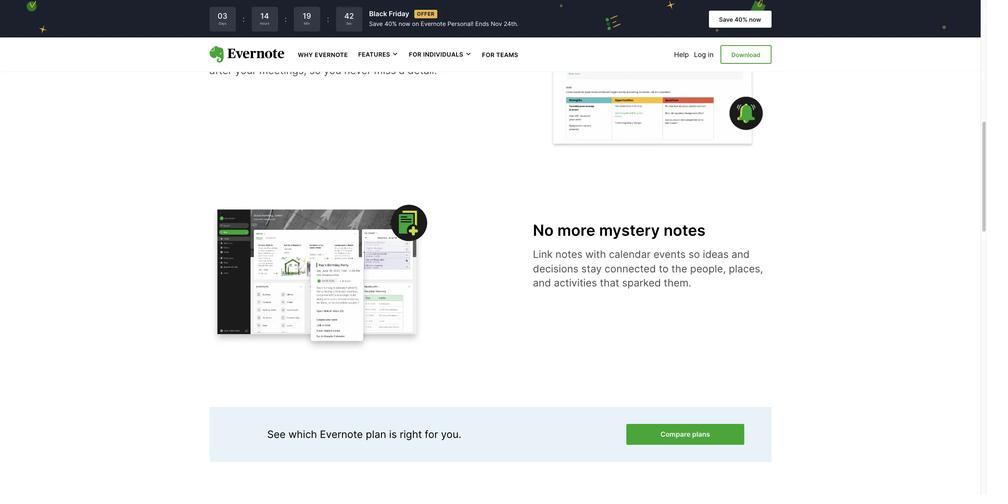 Task type: describe. For each thing, give the bounding box(es) containing it.
3 : from the left
[[327, 14, 329, 23]]

2 : from the left
[[285, 14, 287, 23]]

notes inside evernote can remind you to take notes before or after your meetings, so you never miss a detail.
[[369, 50, 396, 62]]

save for save 40% now
[[720, 16, 734, 23]]

ends
[[476, 20, 489, 27]]

evernote inside evernote can remind you to take notes before or after your meetings, so you never miss a detail.
[[209, 50, 253, 62]]

on
[[412, 20, 419, 27]]

save 40% now
[[720, 16, 762, 23]]

calendar
[[609, 248, 651, 261]]

plans
[[693, 430, 711, 439]]

14 hours
[[260, 12, 270, 26]]

min
[[304, 21, 310, 26]]

features button
[[358, 50, 399, 59]]

days
[[219, 21, 227, 26]]

something?
[[302, 23, 389, 42]]

teams
[[497, 51, 519, 58]]

link
[[533, 248, 553, 261]]

connected
[[605, 263, 656, 275]]

now for save 40% now
[[750, 16, 762, 23]]

with
[[586, 248, 606, 261]]

mystery
[[600, 221, 660, 240]]

so inside evernote can remind you to take notes before or after your meetings, so you never miss a detail.
[[310, 64, 321, 77]]

never
[[344, 64, 371, 77]]

to inside evernote can remind you to take notes before or after your meetings, so you never miss a detail.
[[332, 50, 342, 62]]

1 horizontal spatial and
[[732, 248, 750, 261]]

forget
[[250, 23, 298, 42]]

is
[[389, 429, 397, 441]]

offer
[[417, 11, 435, 17]]

42 sec
[[344, 12, 354, 26]]

see
[[267, 429, 286, 441]]

03
[[218, 12, 228, 21]]

evernote inside "link"
[[315, 51, 348, 58]]

1 vertical spatial you
[[324, 64, 342, 77]]

save 40% now on evernote personal! ends nov 24th.
[[369, 20, 519, 27]]

black
[[369, 10, 387, 18]]

your
[[235, 64, 257, 77]]

features
[[358, 51, 391, 58]]

for
[[425, 429, 439, 441]]

events
[[654, 248, 686, 261]]

log in
[[695, 50, 714, 59]]

42
[[344, 12, 354, 21]]

the
[[672, 263, 688, 275]]

download
[[732, 51, 761, 58]]

can
[[255, 50, 273, 62]]

to inside link notes with calendar events so ideas and decisions stay connected to the people, places, and activities that sparked them.
[[659, 263, 669, 275]]

individuals
[[423, 51, 464, 58]]

log
[[695, 50, 707, 59]]

activities
[[554, 277, 598, 289]]

19
[[303, 12, 311, 21]]

decisions
[[533, 263, 579, 275]]

that
[[600, 277, 620, 289]]

ideas
[[703, 248, 729, 261]]

for teams
[[482, 51, 519, 58]]

see which evernote plan is right for you.
[[267, 429, 462, 441]]

places,
[[729, 263, 764, 275]]

miss
[[374, 64, 396, 77]]

right
[[400, 429, 422, 441]]

compare plans
[[661, 430, 711, 439]]

03 days
[[218, 12, 228, 26]]



Task type: locate. For each thing, give the bounding box(es) containing it.
compare
[[661, 430, 691, 439]]

save 40% now link
[[709, 11, 772, 28]]

for for for individuals
[[409, 51, 422, 58]]

before
[[398, 50, 430, 62]]

which
[[289, 429, 317, 441]]

:
[[243, 14, 245, 23], [285, 14, 287, 23], [327, 14, 329, 23]]

plan
[[366, 429, 387, 441]]

you right remind
[[312, 50, 329, 62]]

evernote logo image
[[209, 46, 284, 63]]

sec
[[346, 21, 352, 26]]

in
[[709, 50, 714, 59]]

log in link
[[695, 50, 714, 59]]

for individuals
[[409, 51, 464, 58]]

so up people,
[[689, 248, 701, 261]]

0 horizontal spatial save
[[369, 20, 383, 27]]

to
[[332, 50, 342, 62], [659, 263, 669, 275]]

save up download link
[[720, 16, 734, 23]]

1 horizontal spatial so
[[689, 248, 701, 261]]

why
[[298, 51, 313, 58]]

14
[[261, 12, 269, 21]]

meetings,
[[259, 64, 307, 77]]

stay
[[582, 263, 602, 275]]

0 horizontal spatial for
[[409, 51, 422, 58]]

why evernote
[[298, 51, 348, 58]]

and down the decisions
[[533, 277, 551, 289]]

for
[[409, 51, 422, 58], [482, 51, 495, 58]]

now for save 40% now on evernote personal! ends nov 24th.
[[399, 20, 411, 27]]

them.
[[664, 277, 692, 289]]

2 horizontal spatial notes
[[664, 221, 706, 240]]

no
[[533, 221, 554, 240]]

now
[[750, 16, 762, 23], [399, 20, 411, 27]]

more
[[558, 221, 596, 240]]

0 vertical spatial and
[[732, 248, 750, 261]]

for up detail.
[[409, 51, 422, 58]]

notes up the decisions
[[556, 248, 583, 261]]

19 min
[[303, 12, 311, 26]]

notes up events
[[664, 221, 706, 240]]

1 horizontal spatial :
[[285, 14, 287, 23]]

evernote can remind you to take notes before or after your meetings, so you never miss a detail.
[[209, 50, 443, 77]]

for inside button
[[409, 51, 422, 58]]

40% up download link
[[735, 16, 748, 23]]

for individuals button
[[409, 50, 472, 59]]

download link
[[721, 45, 772, 64]]

40% for save 40% now
[[735, 16, 748, 23]]

psst. forget something?
[[209, 23, 389, 42]]

2 vertical spatial notes
[[556, 248, 583, 261]]

you.
[[441, 429, 462, 441]]

notes inside link notes with calendar events so ideas and decisions stay connected to the people, places, and activities that sparked them.
[[556, 248, 583, 261]]

sparked
[[623, 277, 661, 289]]

0 horizontal spatial notes
[[369, 50, 396, 62]]

0 vertical spatial so
[[310, 64, 321, 77]]

40%
[[735, 16, 748, 23], [385, 20, 397, 27]]

1 : from the left
[[243, 14, 245, 23]]

evernote left the 'plan'
[[320, 429, 363, 441]]

save down the black
[[369, 20, 383, 27]]

remind
[[276, 50, 309, 62]]

evernote up after in the left top of the page
[[209, 50, 253, 62]]

you down why evernote
[[324, 64, 342, 77]]

now inside save 40% now link
[[750, 16, 762, 23]]

: left 19 min
[[285, 14, 287, 23]]

friday
[[389, 10, 410, 18]]

help
[[675, 50, 689, 59]]

1 horizontal spatial to
[[659, 263, 669, 275]]

for for for teams
[[482, 51, 495, 58]]

40% down black friday
[[385, 20, 397, 27]]

0 horizontal spatial :
[[243, 14, 245, 23]]

to left take
[[332, 50, 342, 62]]

24th.
[[504, 20, 519, 27]]

0 horizontal spatial so
[[310, 64, 321, 77]]

0 horizontal spatial 40%
[[385, 20, 397, 27]]

you
[[312, 50, 329, 62], [324, 64, 342, 77]]

why evernote link
[[298, 50, 348, 59]]

compare plans link
[[627, 424, 745, 445]]

so
[[310, 64, 321, 77], [689, 248, 701, 261]]

0 vertical spatial notes
[[369, 50, 396, 62]]

calendar in evernote home integration image
[[209, 203, 431, 353]]

1 vertical spatial to
[[659, 263, 669, 275]]

1 horizontal spatial notes
[[556, 248, 583, 261]]

now left on
[[399, 20, 411, 27]]

save
[[720, 16, 734, 23], [369, 20, 383, 27]]

0 vertical spatial you
[[312, 50, 329, 62]]

1 horizontal spatial for
[[482, 51, 495, 58]]

1 horizontal spatial save
[[720, 16, 734, 23]]

and
[[732, 248, 750, 261], [533, 277, 551, 289]]

after
[[209, 64, 232, 77]]

now up download link
[[750, 16, 762, 23]]

take
[[345, 50, 366, 62]]

1 horizontal spatial 40%
[[735, 16, 748, 23]]

0 horizontal spatial and
[[533, 277, 551, 289]]

evernote
[[421, 20, 446, 27], [209, 50, 253, 62], [315, 51, 348, 58], [320, 429, 363, 441]]

notes up miss
[[369, 50, 396, 62]]

a
[[399, 64, 405, 77]]

2 horizontal spatial :
[[327, 14, 329, 23]]

so down why evernote
[[310, 64, 321, 77]]

notes
[[369, 50, 396, 62], [664, 221, 706, 240], [556, 248, 583, 261]]

evernote and calendar integration showcase image
[[550, 0, 772, 148]]

nov
[[491, 20, 502, 27]]

1 horizontal spatial now
[[750, 16, 762, 23]]

0 vertical spatial to
[[332, 50, 342, 62]]

help link
[[675, 50, 689, 59]]

: right 19 min
[[327, 14, 329, 23]]

people,
[[691, 263, 726, 275]]

evernote right the why
[[315, 51, 348, 58]]

0 horizontal spatial to
[[332, 50, 342, 62]]

detail.
[[408, 64, 437, 77]]

1 vertical spatial so
[[689, 248, 701, 261]]

for left teams
[[482, 51, 495, 58]]

personal!
[[448, 20, 474, 27]]

link notes with calendar events so ideas and decisions stay connected to the people, places, and activities that sparked them.
[[533, 248, 764, 289]]

: left 14 hours
[[243, 14, 245, 23]]

1 vertical spatial and
[[533, 277, 551, 289]]

1 vertical spatial notes
[[664, 221, 706, 240]]

for teams link
[[482, 50, 519, 59]]

black friday
[[369, 10, 410, 18]]

to down events
[[659, 263, 669, 275]]

save for save 40% now on evernote personal! ends nov 24th.
[[369, 20, 383, 27]]

and up places,
[[732, 248, 750, 261]]

psst.
[[209, 23, 246, 42]]

0 horizontal spatial now
[[399, 20, 411, 27]]

no more mystery notes
[[533, 221, 706, 240]]

evernote down offer
[[421, 20, 446, 27]]

hours
[[260, 21, 270, 26]]

so inside link notes with calendar events so ideas and decisions stay connected to the people, places, and activities that sparked them.
[[689, 248, 701, 261]]

40% for save 40% now on evernote personal! ends nov 24th.
[[385, 20, 397, 27]]

or
[[433, 50, 443, 62]]



Task type: vqa. For each thing, say whether or not it's contained in the screenshot.
Connected
yes



